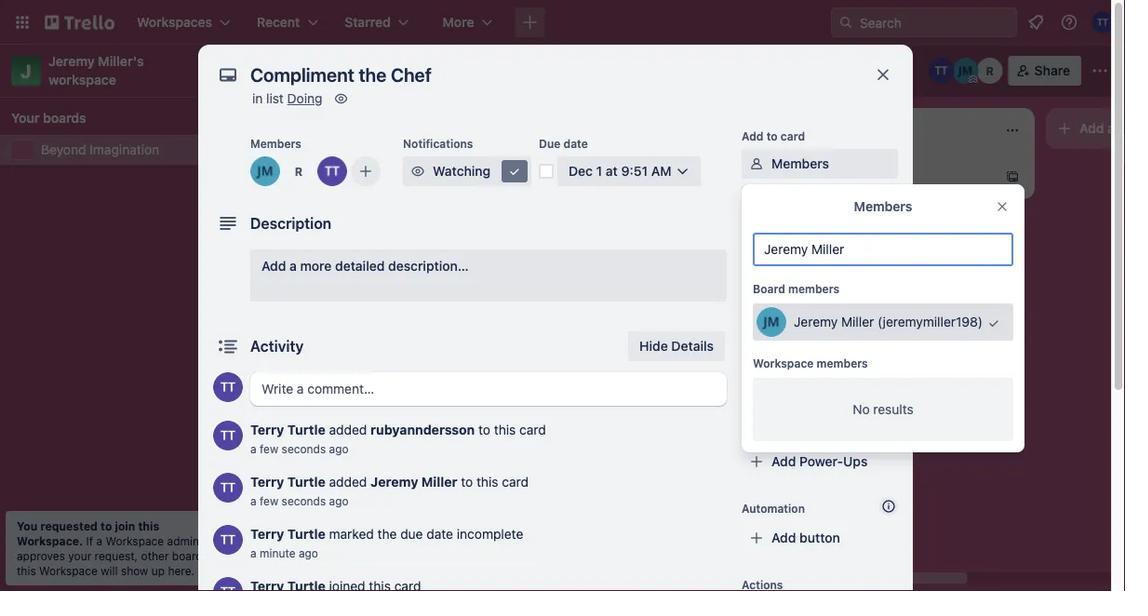 Task type: describe. For each thing, give the bounding box(es) containing it.
terry turtle marked the due date incomplete a minute ago
[[251, 527, 524, 560]]

this inside terry turtle added jeremy miller to this card a few seconds ago
[[477, 475, 499, 490]]

add members to card image
[[359, 162, 373, 181]]

custom
[[772, 380, 820, 395]]

0 vertical spatial ups
[[781, 427, 803, 441]]

seconds inside terry turtle added rubyanndersson to this card a few seconds ago
[[282, 442, 326, 455]]

your boards with 1 items element
[[11, 107, 222, 129]]

1 horizontal spatial ups
[[844, 454, 868, 469]]

add power-ups
[[772, 454, 868, 469]]

if a workspace admin approves your request, other boards in this workspace will show up here.
[[17, 535, 221, 577]]

board for board members
[[753, 282, 786, 295]]

fields
[[823, 380, 860, 395]]

add a card button for the rightmost create from template… image
[[790, 162, 998, 192]]

0 vertical spatial jeremy miller (jeremymiller198) image
[[251, 156, 280, 186]]

terry for rubyanndersson
[[251, 422, 284, 438]]

Board name text field
[[257, 56, 434, 86]]

dec for dec 1
[[559, 239, 580, 252]]

detailed
[[335, 258, 385, 274]]

kickoff meeting
[[272, 441, 366, 457]]

ago inside terry turtle added jeremy miller to this card a few seconds ago
[[329, 495, 349, 508]]

custom fields button
[[742, 378, 899, 397]]

due
[[401, 527, 423, 542]]

jeremy miller's workspace
[[48, 54, 147, 88]]

add button
[[772, 530, 841, 546]]

details
[[672, 339, 714, 354]]

1 inside checkbox
[[583, 239, 588, 252]]

rubyanndersson (rubyanndersson) element
[[284, 156, 314, 186]]

power-ups
[[742, 427, 803, 441]]

1 vertical spatial jeremy miller (jeremymiller198) image
[[708, 235, 730, 257]]

members for workspace members
[[817, 357, 869, 370]]

add down automation
[[772, 530, 797, 546]]

turtle inside terry turtle marked the due date incomplete a minute ago
[[288, 527, 326, 542]]

watching
[[433, 163, 491, 179]]

the
[[378, 527, 397, 542]]

add power-ups link
[[742, 447, 899, 477]]

sm image for 'watching' button
[[409, 162, 427, 181]]

sm image left mark due date as complete checkbox
[[506, 162, 524, 181]]

few inside terry turtle added jeremy miller to this card a few seconds ago
[[260, 495, 279, 508]]

add up members 'link'
[[742, 129, 764, 142]]

will
[[101, 564, 118, 577]]

1 vertical spatial add a card
[[291, 482, 357, 498]]

approves
[[17, 549, 65, 563]]

to inside terry turtle added jeremy miller to this card a few seconds ago
[[461, 475, 473, 490]]

1 inside button
[[597, 163, 603, 179]]

attachment button
[[742, 298, 899, 328]]

seconds inside terry turtle added jeremy miller to this card a few seconds ago
[[282, 495, 326, 508]]

share button
[[1009, 56, 1082, 86]]

terry for jeremy miller
[[251, 475, 284, 490]]

add left ano
[[1080, 121, 1105, 136]]

to up members 'link'
[[767, 129, 778, 142]]

share
[[1035, 63, 1071, 78]]

this inside if a workspace admin approves your request, other boards in this workspace will show up here.
[[17, 564, 36, 577]]

(jeremymiller198)
[[878, 314, 984, 330]]

9:51
[[622, 163, 648, 179]]

dec 1
[[559, 239, 588, 252]]

members for board members
[[789, 282, 840, 295]]

create board or workspace image
[[521, 13, 540, 32]]

Search field
[[854, 8, 1017, 36]]

card down meeting
[[329, 482, 357, 498]]

add down the kickoff
[[291, 482, 315, 498]]

your boards
[[11, 110, 86, 126]]

you requested to join this workspace.
[[17, 520, 159, 548]]

automation image
[[810, 56, 836, 82]]

a down the kickoff meeting
[[319, 482, 326, 498]]

filters
[[871, 63, 910, 78]]

at
[[606, 163, 618, 179]]

0 vertical spatial boards
[[43, 110, 86, 126]]

workspace
[[48, 72, 116, 88]]

jeremy for jeremy miller (jeremymiller198)
[[794, 314, 838, 330]]

r button for jeremy miller (jeremymiller198) icon to the right
[[978, 58, 1004, 84]]

0 vertical spatial workspace
[[753, 357, 814, 370]]

checklist
[[772, 231, 829, 246]]

due
[[539, 137, 561, 150]]

create instagram
[[272, 374, 375, 390]]

card inside terry turtle added rubyanndersson to this card a few seconds ago
[[520, 422, 547, 438]]

other
[[141, 549, 169, 563]]

here.
[[168, 564, 195, 577]]

create from template… image
[[477, 483, 492, 498]]

activity
[[251, 338, 304, 355]]

in inside if a workspace admin approves your request, other boards in this workspace will show up here.
[[212, 549, 221, 563]]

Mark due date as complete checkbox
[[539, 164, 554, 179]]

cover link
[[742, 335, 899, 365]]

hide details link
[[629, 332, 726, 361]]

rubyanndersson (rubyanndersson) image for the bottommost jeremy miller (jeremymiller198) icon
[[734, 235, 756, 257]]

terry inside terry turtle marked the due date incomplete a minute ago
[[251, 527, 284, 542]]

admin
[[167, 535, 199, 548]]

rubyanndersson
[[371, 422, 475, 438]]

back to home image
[[45, 7, 115, 37]]

dec 1 at 9:51 am button
[[558, 156, 702, 186]]

am
[[652, 163, 672, 179]]

due date
[[539, 137, 588, 150]]

add a more detailed description… link
[[251, 250, 727, 302]]

thoughts thinking
[[536, 161, 606, 188]]

labels
[[772, 193, 812, 209]]

j
[[21, 60, 31, 81]]

1 vertical spatial workspace
[[106, 535, 164, 548]]

if
[[86, 535, 93, 548]]

search image
[[839, 15, 854, 30]]

terry turtle added jeremy miller to this card a few seconds ago
[[251, 475, 529, 508]]

meeting
[[317, 441, 366, 457]]

thinking link
[[536, 171, 753, 190]]

members inside 'link'
[[772, 156, 830, 171]]

beyond imagination inside text field
[[266, 61, 425, 81]]

ano
[[1108, 121, 1126, 136]]

board members
[[753, 282, 840, 295]]

1 vertical spatial beyond imagination
[[41, 142, 159, 157]]

1 horizontal spatial jeremy miller (jeremymiller198) image
[[953, 58, 979, 84]]

a up the labels link
[[848, 169, 855, 184]]

terry turtle (terryturtle) image down thinking link
[[682, 235, 704, 257]]

add a card button for create from template… icon
[[261, 475, 469, 505]]

notifications
[[403, 137, 474, 150]]

incomplete
[[457, 527, 524, 542]]

workspace.
[[17, 535, 83, 548]]

imagination inside text field
[[330, 61, 425, 81]]

minute
[[260, 547, 296, 560]]

sm image for members 'link'
[[748, 155, 766, 173]]

checklist link
[[742, 224, 899, 253]]

add a more detailed description…
[[262, 258, 469, 274]]

hide
[[640, 339, 668, 354]]

filters button
[[844, 56, 915, 86]]

sm image for cover
[[748, 341, 766, 359]]

terry turtle (terryturtle) image up rubyanndersson
[[469, 395, 492, 418]]



Task type: vqa. For each thing, say whether or not it's contained in the screenshot.
second Terry from the top of the page
yes



Task type: locate. For each thing, give the bounding box(es) containing it.
card up the labels link
[[858, 169, 886, 184]]

dec inside button
[[569, 163, 593, 179]]

added for jeremy miller
[[329, 475, 367, 490]]

add ano
[[1080, 121, 1126, 136]]

this down "approves"
[[17, 564, 36, 577]]

2 vertical spatial ago
[[299, 547, 318, 560]]

date up the color: bold red, title: "thoughts" 'element'
[[564, 137, 588, 150]]

primary element
[[0, 0, 1126, 45]]

members up fields
[[817, 357, 869, 370]]

board down primary element
[[537, 63, 573, 78]]

add a card button down kickoff meeting link
[[261, 475, 469, 505]]

turtle inside terry turtle added jeremy miller to this card a few seconds ago
[[288, 475, 326, 490]]

1 vertical spatial miller
[[422, 475, 458, 490]]

0 vertical spatial r
[[987, 64, 995, 77]]

description
[[251, 215, 332, 232]]

workspace down your
[[39, 564, 98, 577]]

dec down 'thinking'
[[559, 239, 580, 252]]

watching button
[[403, 156, 532, 186]]

jeremy miller (jeremymiller198) image left rubyanndersson (rubyanndersson) element
[[251, 156, 280, 186]]

in left list on the left top of page
[[252, 91, 263, 106]]

more
[[300, 258, 332, 274]]

boards inside if a workspace admin approves your request, other boards in this workspace will show up here.
[[172, 549, 209, 563]]

0 vertical spatial ago
[[329, 442, 349, 455]]

a inside if a workspace admin approves your request, other boards in this workspace will show up here.
[[96, 535, 102, 548]]

in
[[252, 91, 263, 106], [212, 549, 221, 563]]

marked
[[329, 527, 374, 542]]

jeremy up cover link
[[794, 314, 838, 330]]

seconds down the kickoff
[[282, 495, 326, 508]]

1 vertical spatial jeremy miller (jeremymiller198) image
[[757, 307, 787, 337]]

members up labels
[[772, 156, 830, 171]]

2 vertical spatial jeremy
[[371, 475, 419, 490]]

1 horizontal spatial in
[[252, 91, 263, 106]]

beyond imagination up doing
[[266, 61, 425, 81]]

terry turtle (terryturtle) image
[[318, 156, 347, 186], [682, 235, 704, 257], [213, 373, 243, 402], [469, 395, 492, 418], [213, 421, 243, 451]]

add left more
[[262, 258, 286, 274]]

members up attachment
[[789, 282, 840, 295]]

ago
[[329, 442, 349, 455], [329, 495, 349, 508], [299, 547, 318, 560]]

1 vertical spatial ago
[[329, 495, 349, 508]]

2 terry from the top
[[251, 475, 284, 490]]

sm image down add to card on the top right of the page
[[748, 155, 766, 173]]

create from template… image
[[1006, 170, 1021, 184], [741, 281, 756, 296]]

in list doing
[[252, 91, 323, 106]]

1 horizontal spatial jeremy miller (jeremymiller198) image
[[757, 307, 787, 337]]

dates
[[772, 268, 808, 283]]

terry inside terry turtle added jeremy miller to this card a few seconds ago
[[251, 475, 284, 490]]

r for rubyanndersson (rubyanndersson) icon associated with jeremy miller (jeremymiller198) icon to the right
[[987, 64, 995, 77]]

sm image inside the labels link
[[748, 192, 766, 210]]

2 few from the top
[[260, 495, 279, 508]]

0 vertical spatial members
[[789, 282, 840, 295]]

3 turtle from the top
[[288, 527, 326, 542]]

1 horizontal spatial miller
[[842, 314, 875, 330]]

turtle up the kickoff meeting
[[288, 422, 326, 438]]

2 horizontal spatial workspace
[[753, 357, 814, 370]]

add down power-ups
[[772, 454, 797, 469]]

board button
[[505, 56, 605, 86]]

cover
[[772, 342, 808, 358]]

turtle inside terry turtle added rubyanndersson to this card a few seconds ago
[[288, 422, 326, 438]]

show menu image
[[1092, 61, 1110, 80]]

terry turtle added rubyanndersson to this card a few seconds ago
[[251, 422, 547, 455]]

kickoff
[[272, 441, 314, 457]]

imagination
[[330, 61, 425, 81], [90, 142, 159, 157]]

ago right the kickoff
[[329, 442, 349, 455]]

2 horizontal spatial r button
[[978, 58, 1004, 84]]

jeremy
[[48, 54, 95, 69], [794, 314, 838, 330], [371, 475, 419, 490]]

2 vertical spatial r
[[742, 240, 748, 251]]

rubyanndersson (rubyanndersson) image
[[978, 58, 1004, 84], [734, 235, 756, 257]]

a few seconds ago link down the kickoff
[[251, 495, 349, 508]]

r button up description on the left top of the page
[[284, 156, 314, 186]]

1 a few seconds ago link from the top
[[251, 442, 349, 455]]

0 horizontal spatial jeremy
[[48, 54, 95, 69]]

to inside you requested to join this workspace.
[[101, 520, 112, 533]]

kickoff meeting link
[[272, 440, 488, 459]]

board up attachment
[[753, 282, 786, 295]]

0 vertical spatial added
[[329, 422, 367, 438]]

ago inside terry turtle added rubyanndersson to this card a few seconds ago
[[329, 442, 349, 455]]

0 vertical spatial seconds
[[282, 442, 326, 455]]

Dec 1 checkbox
[[536, 235, 593, 257]]

0 horizontal spatial members
[[251, 137, 302, 150]]

1 horizontal spatial members
[[772, 156, 830, 171]]

a up a minute ago link
[[251, 495, 257, 508]]

added inside terry turtle added rubyanndersson to this card a few seconds ago
[[329, 422, 367, 438]]

1 vertical spatial r button
[[284, 156, 314, 186]]

create instagram link
[[272, 373, 488, 392]]

add a card button
[[790, 162, 998, 192], [261, 475, 469, 505]]

up
[[152, 564, 165, 577]]

this inside you requested to join this workspace.
[[138, 520, 159, 533]]

None text field
[[241, 58, 856, 91]]

r button left checklist
[[734, 235, 756, 257]]

terry turtle (terryturtle) image
[[1092, 11, 1115, 34], [929, 58, 955, 84], [213, 473, 243, 503], [213, 525, 243, 555]]

r for rubyanndersson (rubyanndersson) icon corresponding to the bottommost jeremy miller (jeremymiller198) icon
[[742, 240, 748, 251]]

0 vertical spatial add a card
[[820, 169, 886, 184]]

2 turtle from the top
[[288, 475, 326, 490]]

1 left the at
[[597, 163, 603, 179]]

0 vertical spatial jeremy
[[48, 54, 95, 69]]

1 horizontal spatial board
[[753, 282, 786, 295]]

a left the minute
[[251, 547, 257, 560]]

0 horizontal spatial jeremy miller (jeremymiller198) image
[[708, 235, 730, 257]]

2 vertical spatial sm image
[[748, 341, 766, 359]]

Write a comment text field
[[251, 373, 727, 406]]

r left checklist
[[742, 240, 748, 251]]

0 vertical spatial jeremy miller (jeremymiller198) image
[[953, 58, 979, 84]]

0 vertical spatial turtle
[[288, 422, 326, 438]]

dec for dec 1 at 9:51 am
[[569, 163, 593, 179]]

ups down no
[[844, 454, 868, 469]]

ago inside terry turtle marked the due date incomplete a minute ago
[[299, 547, 318, 560]]

dec inside checkbox
[[559, 239, 580, 252]]

0 vertical spatial sm image
[[332, 89, 351, 108]]

add to card
[[742, 129, 806, 142]]

1 vertical spatial sm image
[[748, 229, 766, 248]]

0 vertical spatial a few seconds ago link
[[251, 442, 349, 455]]

0 horizontal spatial r button
[[284, 156, 314, 186]]

2 a few seconds ago link from the top
[[251, 495, 349, 508]]

1 vertical spatial add a card button
[[261, 475, 469, 505]]

1 vertical spatial date
[[427, 527, 454, 542]]

a few seconds ago link for rubyanndersson
[[251, 442, 349, 455]]

terry turtle (terryturtle) image left create
[[213, 373, 243, 402]]

dec 1 at 9:51 am
[[569, 163, 672, 179]]

0 horizontal spatial add a card
[[291, 482, 357, 498]]

turtle up a minute ago link
[[288, 527, 326, 542]]

automation
[[742, 502, 806, 515]]

boards down admin
[[172, 549, 209, 563]]

0 horizontal spatial beyond imagination
[[41, 142, 159, 157]]

0 vertical spatial board
[[537, 63, 573, 78]]

your
[[11, 110, 40, 126]]

0 vertical spatial beyond
[[266, 61, 327, 81]]

sm image inside members 'link'
[[748, 155, 766, 173]]

0 vertical spatial in
[[252, 91, 263, 106]]

terry turtle (terryturtle) image left add members to card icon
[[318, 156, 347, 186]]

jeremy inside terry turtle added jeremy miller to this card a few seconds ago
[[371, 475, 419, 490]]

a few seconds ago link for jeremy
[[251, 495, 349, 508]]

turtle for jeremy miller
[[288, 475, 326, 490]]

miller inside terry turtle added jeremy miller to this card a few seconds ago
[[422, 475, 458, 490]]

1 vertical spatial rubyanndersson (rubyanndersson) image
[[734, 235, 756, 257]]

this inside terry turtle added rubyanndersson to this card a few seconds ago
[[494, 422, 516, 438]]

card down write a comment text box on the bottom of page
[[520, 422, 547, 438]]

power- down the custom
[[742, 427, 781, 441]]

0 vertical spatial beyond imagination
[[266, 61, 425, 81]]

to left create from template… icon
[[461, 475, 473, 490]]

sm image left checklist
[[748, 229, 766, 248]]

sm image down beyond imagination text field
[[332, 89, 351, 108]]

beyond
[[266, 61, 327, 81], [41, 142, 86, 157]]

1 horizontal spatial workspace
[[106, 535, 164, 548]]

no
[[853, 402, 870, 417]]

sm image inside cover link
[[748, 341, 766, 359]]

board
[[537, 63, 573, 78], [753, 282, 786, 295]]

r for rubyanndersson (rubyanndersson) element
[[295, 165, 303, 178]]

jeremy inside jeremy miller's workspace
[[48, 54, 95, 69]]

terry down the kickoff
[[251, 475, 284, 490]]

sm image inside the checklist link
[[748, 229, 766, 248]]

0 vertical spatial imagination
[[330, 61, 425, 81]]

workspace members
[[753, 357, 869, 370]]

terry turtle (terryturtle) image left the kickoff
[[213, 421, 243, 451]]

a inside terry turtle added rubyanndersson to this card a few seconds ago
[[251, 442, 257, 455]]

0 horizontal spatial add a card button
[[261, 475, 469, 505]]

members up search members text box
[[855, 199, 913, 214]]

jeremy miller (jeremymiller198)
[[794, 314, 984, 330]]

turtle down the kickoff meeting
[[288, 475, 326, 490]]

added
[[329, 422, 367, 438], [329, 475, 367, 490]]

no results
[[853, 402, 914, 417]]

0 notifications image
[[1025, 11, 1048, 34]]

beyond imagination link
[[41, 141, 231, 159]]

color: bold red, title: "thoughts" element
[[536, 160, 606, 174]]

this up incomplete
[[477, 475, 499, 490]]

2 vertical spatial terry
[[251, 527, 284, 542]]

added up meeting
[[329, 422, 367, 438]]

1 vertical spatial boards
[[172, 549, 209, 563]]

sm image left labels
[[748, 192, 766, 210]]

1 horizontal spatial add a card
[[820, 169, 886, 184]]

to left the join
[[101, 520, 112, 533]]

few down create
[[260, 442, 279, 455]]

a few seconds ago link down create
[[251, 442, 349, 455]]

0 vertical spatial power-
[[742, 427, 781, 441]]

this member was added to card image
[[975, 304, 1014, 343]]

a right if
[[96, 535, 102, 548]]

instagram
[[315, 374, 375, 390]]

1 vertical spatial r
[[295, 165, 303, 178]]

open information menu image
[[1061, 13, 1079, 32]]

1 horizontal spatial beyond
[[266, 61, 327, 81]]

dec
[[569, 163, 593, 179], [559, 239, 580, 252]]

workspace down the join
[[106, 535, 164, 548]]

0 horizontal spatial miller
[[422, 475, 458, 490]]

1 down instagram
[[357, 400, 362, 413]]

sm image down notifications
[[409, 162, 427, 181]]

0 horizontal spatial boards
[[43, 110, 86, 126]]

rubyanndersson (rubyanndersson) image left share button
[[978, 58, 1004, 84]]

add a card button up search members text box
[[790, 162, 998, 192]]

1 vertical spatial imagination
[[90, 142, 159, 157]]

2 horizontal spatial members
[[855, 199, 913, 214]]

members up rubyanndersson (rubyanndersson) element
[[251, 137, 302, 150]]

hide details
[[640, 339, 714, 354]]

in right "other"
[[212, 549, 221, 563]]

0 horizontal spatial workspace
[[39, 564, 98, 577]]

0 horizontal spatial date
[[427, 527, 454, 542]]

seconds down create
[[282, 442, 326, 455]]

r button for the bottommost jeremy miller (jeremymiller198) icon
[[734, 235, 756, 257]]

a inside terry turtle added jeremy miller to this card a few seconds ago
[[251, 495, 257, 508]]

1 horizontal spatial imagination
[[330, 61, 425, 81]]

1 vertical spatial members
[[772, 156, 830, 171]]

0 horizontal spatial power-
[[742, 427, 781, 441]]

members link
[[742, 149, 899, 179]]

1 horizontal spatial r button
[[734, 235, 756, 257]]

1 horizontal spatial rubyanndersson (rubyanndersson) image
[[978, 58, 1004, 84]]

terry
[[251, 422, 284, 438], [251, 475, 284, 490], [251, 527, 284, 542]]

1 turtle from the top
[[288, 422, 326, 438]]

date inside terry turtle marked the due date incomplete a minute ago
[[427, 527, 454, 542]]

card up members 'link'
[[781, 129, 806, 142]]

1 added from the top
[[329, 422, 367, 438]]

r
[[987, 64, 995, 77], [295, 165, 303, 178], [742, 240, 748, 251]]

turtle for rubyanndersson
[[288, 422, 326, 438]]

a minute ago link
[[251, 547, 318, 560]]

to down write a comment text box on the bottom of page
[[479, 422, 491, 438]]

1 down 'thinking'
[[583, 239, 588, 252]]

button
[[800, 530, 841, 546]]

a inside terry turtle marked the due date incomplete a minute ago
[[251, 547, 257, 560]]

list
[[266, 91, 284, 106]]

r button
[[978, 58, 1004, 84], [284, 156, 314, 186], [734, 235, 756, 257]]

0 horizontal spatial r
[[295, 165, 303, 178]]

1 terry from the top
[[251, 422, 284, 438]]

miller up cover link
[[842, 314, 875, 330]]

custom fields
[[772, 380, 860, 395]]

show
[[121, 564, 148, 577]]

jeremy for jeremy miller's workspace
[[48, 54, 95, 69]]

r button left share button
[[978, 58, 1004, 84]]

a inside add a more detailed description… link
[[290, 258, 297, 274]]

board for board
[[537, 63, 573, 78]]

0 vertical spatial rubyanndersson (rubyanndersson) image
[[978, 58, 1004, 84]]

jeremy miller (jeremymiller198) image down search field
[[953, 58, 979, 84]]

add ano button
[[1047, 108, 1126, 149]]

add
[[1080, 121, 1105, 136], [742, 129, 764, 142], [820, 169, 844, 184], [262, 258, 286, 274], [772, 454, 797, 469], [291, 482, 315, 498], [772, 530, 797, 546]]

members
[[789, 282, 840, 295], [817, 357, 869, 370]]

to inside terry turtle added rubyanndersson to this card a few seconds ago
[[479, 422, 491, 438]]

1 vertical spatial power-
[[800, 454, 844, 469]]

1 horizontal spatial jeremy
[[371, 475, 419, 490]]

2 seconds from the top
[[282, 495, 326, 508]]

0 horizontal spatial create from template… image
[[741, 281, 756, 296]]

date right the due
[[427, 527, 454, 542]]

dates button
[[742, 261, 899, 291]]

terry inside terry turtle added rubyanndersson to this card a few seconds ago
[[251, 422, 284, 438]]

1 horizontal spatial power-
[[800, 454, 844, 469]]

sm image for the labels link
[[748, 192, 766, 210]]

sm image
[[748, 155, 766, 173], [409, 162, 427, 181], [506, 162, 524, 181], [748, 192, 766, 210]]

ago right the minute
[[299, 547, 318, 560]]

ups
[[781, 427, 803, 441], [844, 454, 868, 469]]

request,
[[95, 549, 138, 563]]

ups up add power-ups
[[781, 427, 803, 441]]

0 horizontal spatial rubyanndersson (rubyanndersson) image
[[734, 235, 756, 257]]

join
[[115, 520, 135, 533]]

labels link
[[742, 186, 899, 216]]

a
[[848, 169, 855, 184], [290, 258, 297, 274], [251, 442, 257, 455], [319, 482, 326, 498], [251, 495, 257, 508], [96, 535, 102, 548], [251, 547, 257, 560]]

added down meeting
[[329, 475, 367, 490]]

jeremy miller (jeremymiller198) image
[[953, 58, 979, 84], [708, 235, 730, 257]]

1 vertical spatial terry
[[251, 475, 284, 490]]

few inside terry turtle added rubyanndersson to this card a few seconds ago
[[260, 442, 279, 455]]

this right the join
[[138, 520, 159, 533]]

jeremy down kickoff meeting link
[[371, 475, 419, 490]]

1 vertical spatial turtle
[[288, 475, 326, 490]]

this down write a comment text box on the bottom of page
[[494, 422, 516, 438]]

add up the labels link
[[820, 169, 844, 184]]

board inside button
[[537, 63, 573, 78]]

workspace
[[753, 357, 814, 370], [106, 535, 164, 548], [39, 564, 98, 577]]

turtle
[[288, 422, 326, 438], [288, 475, 326, 490], [288, 527, 326, 542]]

card inside terry turtle added jeremy miller to this card a few seconds ago
[[502, 475, 529, 490]]

1 horizontal spatial date
[[564, 137, 588, 150]]

dec left the at
[[569, 163, 593, 179]]

boards right "your"
[[43, 110, 86, 126]]

jeremy miller (jeremymiller198) image
[[251, 156, 280, 186], [757, 307, 787, 337]]

doing link
[[287, 91, 323, 106]]

to
[[767, 129, 778, 142], [479, 422, 491, 438], [461, 475, 473, 490], [101, 520, 112, 533]]

2 vertical spatial members
[[855, 199, 913, 214]]

few up the minute
[[260, 495, 279, 508]]

Search members text field
[[753, 233, 1014, 266]]

1 horizontal spatial beyond imagination
[[266, 61, 425, 81]]

your
[[68, 549, 92, 563]]

0 vertical spatial dec
[[569, 163, 593, 179]]

add a card
[[820, 169, 886, 184], [291, 482, 357, 498]]

0 horizontal spatial in
[[212, 549, 221, 563]]

2 vertical spatial workspace
[[39, 564, 98, 577]]

1 vertical spatial jeremy
[[794, 314, 838, 330]]

sm image
[[332, 89, 351, 108], [748, 229, 766, 248], [748, 341, 766, 359]]

jeremy miller (jeremymiller198) image left checklist
[[708, 235, 730, 257]]

seconds
[[282, 442, 326, 455], [282, 495, 326, 508]]

r up description on the left top of the page
[[295, 165, 303, 178]]

beyond imagination down the your boards with 1 items element
[[41, 142, 159, 157]]

rubyanndersson (rubyanndersson) image left checklist
[[734, 235, 756, 257]]

0 horizontal spatial beyond
[[41, 142, 86, 157]]

results
[[874, 402, 914, 417]]

jeremy miller (jeremymiller198) image up cover
[[757, 307, 787, 337]]

this
[[494, 422, 516, 438], [477, 475, 499, 490], [138, 520, 159, 533], [17, 564, 36, 577]]

1 vertical spatial create from template… image
[[741, 281, 756, 296]]

description…
[[388, 258, 469, 274]]

1 vertical spatial beyond
[[41, 142, 86, 157]]

r inside rubyanndersson (rubyanndersson) element
[[295, 165, 303, 178]]

1 vertical spatial board
[[753, 282, 786, 295]]

0 vertical spatial date
[[564, 137, 588, 150]]

miller left create from template… icon
[[422, 475, 458, 490]]

0 horizontal spatial ups
[[781, 427, 803, 441]]

1 horizontal spatial r
[[742, 240, 748, 251]]

add a card down the kickoff meeting
[[291, 482, 357, 498]]

0 vertical spatial create from template… image
[[1006, 170, 1021, 184]]

0 vertical spatial miller
[[842, 314, 875, 330]]

create
[[272, 374, 312, 390]]

1 vertical spatial added
[[329, 475, 367, 490]]

thinking
[[536, 173, 588, 188]]

beyond inside text field
[[266, 61, 327, 81]]

sm image for checklist
[[748, 229, 766, 248]]

a few seconds ago link
[[251, 442, 349, 455], [251, 495, 349, 508]]

0 vertical spatial members
[[251, 137, 302, 150]]

a left the kickoff
[[251, 442, 257, 455]]

r left share button
[[987, 64, 995, 77]]

1 down 'create instagram'
[[320, 400, 326, 413]]

2 vertical spatial r button
[[734, 235, 756, 257]]

1 horizontal spatial create from template… image
[[1006, 170, 1021, 184]]

added inside terry turtle added jeremy miller to this card a few seconds ago
[[329, 475, 367, 490]]

workspace up the custom
[[753, 357, 814, 370]]

sm image left cover
[[748, 341, 766, 359]]

1 vertical spatial ups
[[844, 454, 868, 469]]

1 horizontal spatial add a card button
[[790, 162, 998, 192]]

date
[[564, 137, 588, 150], [427, 527, 454, 542]]

added for rubyanndersson
[[329, 422, 367, 438]]

terry up the minute
[[251, 527, 284, 542]]

3 terry from the top
[[251, 527, 284, 542]]

power-
[[742, 427, 781, 441], [800, 454, 844, 469]]

jeremy up workspace
[[48, 54, 95, 69]]

0 horizontal spatial jeremy miller (jeremymiller198) image
[[251, 156, 280, 186]]

0 vertical spatial add a card button
[[790, 162, 998, 192]]

1 few from the top
[[260, 442, 279, 455]]

thoughts
[[555, 161, 606, 174]]

1 seconds from the top
[[282, 442, 326, 455]]

attachment
[[772, 305, 844, 320]]

power- down power-ups
[[800, 454, 844, 469]]

2 added from the top
[[329, 475, 367, 490]]

a left more
[[290, 258, 297, 274]]

1 vertical spatial dec
[[559, 239, 580, 252]]

rubyanndersson (rubyanndersson) image for jeremy miller (jeremymiller198) icon to the right
[[978, 58, 1004, 84]]

you
[[17, 520, 38, 533]]



